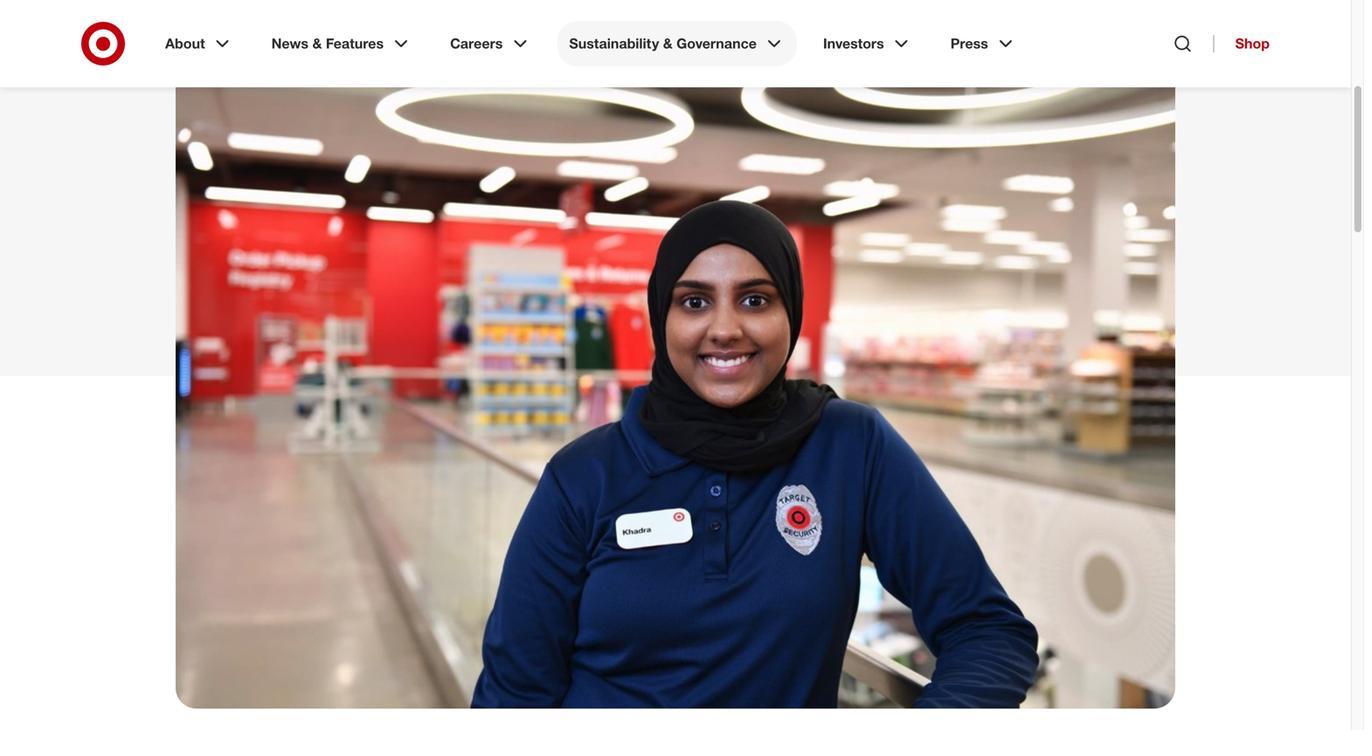 Task type: vqa. For each thing, say whether or not it's contained in the screenshot.
About
yes



Task type: describe. For each thing, give the bounding box(es) containing it.
press link
[[938, 21, 1028, 66]]

investors
[[823, 35, 884, 52]]

news & features
[[271, 35, 384, 52]]

press
[[950, 35, 988, 52]]

shop link
[[1213, 35, 1270, 52]]

features
[[326, 35, 384, 52]]

news & features link
[[259, 21, 424, 66]]

careers link
[[438, 21, 543, 66]]

& for governance
[[663, 35, 673, 52]]



Task type: locate. For each thing, give the bounding box(es) containing it.
sustainability & governance link
[[557, 21, 797, 66]]

about link
[[153, 21, 245, 66]]

about
[[165, 35, 205, 52]]

&
[[312, 35, 322, 52], [663, 35, 673, 52]]

investors link
[[811, 21, 924, 66]]

sustainability
[[569, 35, 659, 52]]

news
[[271, 35, 308, 52]]

careers
[[450, 35, 503, 52]]

1 horizontal spatial &
[[663, 35, 673, 52]]

sustainability & governance
[[569, 35, 757, 52]]

0 horizontal spatial &
[[312, 35, 322, 52]]

2 & from the left
[[663, 35, 673, 52]]

& for features
[[312, 35, 322, 52]]

governance
[[676, 35, 757, 52]]

& left governance
[[663, 35, 673, 52]]

& right news
[[312, 35, 322, 52]]

1 & from the left
[[312, 35, 322, 52]]

shop
[[1235, 35, 1270, 52]]



